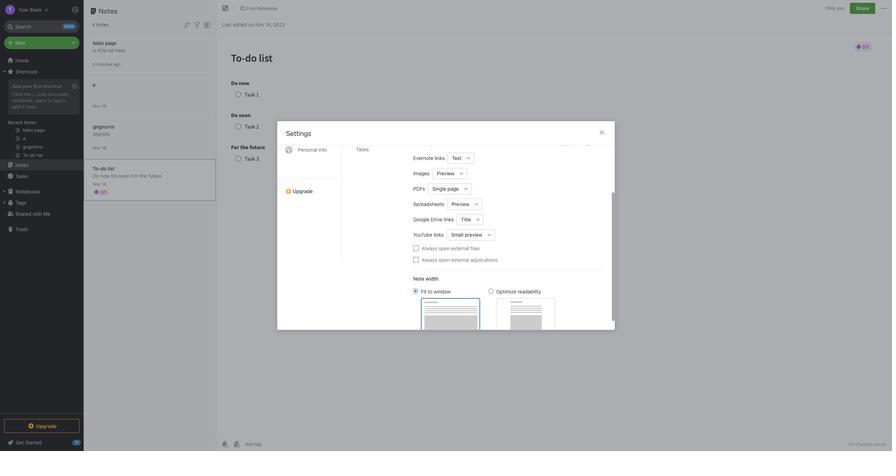 Task type: describe. For each thing, give the bounding box(es) containing it.
links left and
[[487, 140, 497, 146]]

0 horizontal spatial upgrade button
[[4, 419, 79, 433]]

drive
[[431, 216, 443, 222]]

minutes
[[97, 62, 112, 67]]

notes inside note list element
[[99, 7, 118, 15]]

google
[[413, 216, 430, 222]]

for
[[131, 173, 138, 179]]

only
[[826, 5, 836, 11]]

it
[[22, 104, 25, 109]]

optimize readability
[[496, 288, 541, 294]]

note
[[413, 276, 425, 282]]

0 vertical spatial upgrade button
[[277, 178, 342, 197]]

group inside tree
[[0, 77, 83, 162]]

notebooks link
[[0, 186, 83, 197]]

1 vertical spatial notes
[[24, 120, 36, 125]]

2023
[[273, 21, 285, 27]]

title button
[[457, 214, 473, 225]]

Choose default view option for Images field
[[432, 168, 468, 179]]

new
[[15, 40, 25, 46]]

always for always open external applications
[[422, 257, 437, 263]]

note window element
[[216, 0, 892, 451]]

trash link
[[0, 223, 83, 235]]

always open external files
[[422, 245, 480, 251]]

first notebook
[[246, 5, 278, 11]]

note list element
[[84, 0, 216, 451]]

main page a little bit here
[[93, 40, 125, 53]]

preview
[[465, 232, 483, 238]]

always open external applications
[[422, 257, 498, 263]]

note,
[[59, 91, 69, 97]]

Choose default view option for Google Drive links field
[[457, 214, 484, 225]]

tasks inside tab
[[356, 146, 369, 152]]

shortcut
[[43, 83, 61, 89]]

0/3
[[100, 189, 107, 195]]

all
[[849, 441, 854, 447]]

ago
[[113, 62, 121, 67]]

links down drive
[[434, 232, 444, 238]]

to-
[[93, 165, 101, 171]]

recent
[[8, 120, 23, 125]]

readability
[[518, 288, 541, 294]]

option group containing fit to window
[[413, 288, 556, 332]]

and
[[498, 140, 506, 146]]

open for always open external applications
[[439, 257, 450, 263]]

youtube
[[413, 232, 433, 238]]

gngnsrns sfgnsfd
[[93, 124, 114, 137]]

expand notebooks image
[[2, 189, 7, 194]]

2 do from the left
[[111, 173, 117, 179]]

options?
[[565, 140, 584, 146]]

info
[[319, 147, 327, 153]]

personal
[[298, 147, 317, 153]]

14,
[[266, 21, 272, 27]]

shortcuts
[[16, 69, 38, 74]]

attachments.
[[507, 140, 535, 146]]

what
[[536, 140, 548, 146]]

nov up 0/3
[[93, 181, 100, 187]]

future
[[148, 173, 162, 179]]

bit
[[108, 47, 114, 53]]

here
[[115, 47, 125, 53]]

optimize
[[496, 288, 517, 294]]

Search text field
[[9, 20, 75, 33]]

or
[[48, 98, 52, 103]]

here.
[[26, 104, 36, 109]]

single
[[433, 186, 446, 192]]

tags
[[16, 200, 26, 206]]

now
[[100, 173, 110, 179]]

all changes saved
[[849, 441, 887, 447]]

text
[[452, 155, 462, 161]]

changes
[[855, 441, 873, 447]]

...
[[32, 91, 37, 97]]

on inside note window element
[[248, 21, 254, 27]]

1 do from the left
[[93, 173, 99, 179]]

Choose default view option for YouTube links field
[[447, 229, 495, 240]]

tasks inside "tasks" button
[[15, 173, 28, 179]]

Choose default view option for Evernote links field
[[448, 153, 475, 164]]

preview button for images
[[432, 168, 456, 179]]

nov inside note window element
[[255, 21, 264, 27]]

window
[[434, 288, 451, 294]]

share button
[[850, 3, 876, 14]]

notebook,
[[13, 98, 34, 103]]

stack
[[35, 98, 46, 103]]

settings image
[[71, 6, 79, 14]]

first
[[246, 5, 256, 11]]

2 vertical spatial notes
[[15, 162, 29, 168]]

page for single
[[448, 186, 459, 192]]

Fit to window radio
[[413, 288, 418, 293]]

3 14 from the top
[[102, 181, 106, 187]]

shortcuts button
[[0, 66, 83, 77]]

evernote
[[413, 155, 433, 161]]

add tag image
[[233, 440, 241, 448]]

icon
[[38, 91, 47, 97]]

what are my options?
[[536, 140, 584, 146]]

tree containing home
[[0, 55, 84, 413]]

preview for spreadsheets
[[452, 201, 469, 207]]

first
[[33, 83, 42, 89]]

are
[[549, 140, 556, 146]]

for
[[470, 140, 476, 146]]

home link
[[0, 55, 84, 66]]

page for main
[[105, 40, 117, 46]]

shared with me
[[15, 211, 50, 217]]

you
[[837, 5, 845, 11]]

applications
[[471, 257, 498, 263]]

4
[[92, 22, 95, 28]]

Choose default view option for PDFs field
[[428, 183, 472, 194]]

preview button for spreadsheets
[[447, 199, 471, 210]]

click
[[13, 91, 23, 97]]

external for files
[[451, 245, 469, 251]]



Task type: vqa. For each thing, say whether or not it's contained in the screenshot.
Notebook
yes



Task type: locate. For each thing, give the bounding box(es) containing it.
0 vertical spatial tasks
[[356, 146, 369, 152]]

2 vertical spatial 14
[[102, 181, 106, 187]]

trash
[[15, 226, 28, 232]]

me
[[43, 211, 50, 217]]

0 vertical spatial notes
[[99, 7, 118, 15]]

14
[[102, 103, 106, 109], [102, 145, 106, 150], [102, 181, 106, 187]]

personal info
[[298, 147, 327, 153]]

do down list
[[111, 173, 117, 179]]

1 horizontal spatial upgrade button
[[277, 178, 342, 197]]

home
[[15, 57, 29, 63]]

nov
[[255, 21, 264, 27], [93, 103, 100, 109], [93, 145, 100, 150], [93, 181, 100, 187]]

0 vertical spatial page
[[105, 40, 117, 46]]

preview up title button
[[452, 201, 469, 207]]

preview up single page
[[437, 170, 455, 176]]

1 horizontal spatial do
[[111, 173, 117, 179]]

new
[[477, 140, 486, 146]]

files
[[471, 245, 480, 251]]

icon on a note, notebook, stack or tag to add it here.
[[13, 91, 69, 109]]

small
[[451, 232, 464, 238]]

tree
[[0, 55, 84, 413]]

nov 14 up gngnsrns
[[93, 103, 106, 109]]

links left text button
[[435, 155, 445, 161]]

1 open from the top
[[439, 245, 450, 251]]

tab list
[[277, 77, 342, 262]]

notes up notes
[[99, 7, 118, 15]]

on right edited
[[248, 21, 254, 27]]

0 vertical spatial 14
[[102, 103, 106, 109]]

your
[[22, 83, 32, 89], [431, 140, 440, 146]]

0 vertical spatial external
[[451, 245, 469, 251]]

your up click the ...
[[22, 83, 32, 89]]

tab list containing personal info
[[277, 77, 342, 262]]

my
[[557, 140, 564, 146]]

small preview
[[451, 232, 483, 238]]

0 vertical spatial preview
[[437, 170, 455, 176]]

2 open from the top
[[439, 257, 450, 263]]

to inside icon on a note, notebook, stack or tag to add it here.
[[61, 98, 66, 103]]

1 vertical spatial upgrade
[[36, 423, 57, 429]]

upgrade for the leftmost upgrade popup button
[[36, 423, 57, 429]]

1 horizontal spatial tasks
[[356, 146, 369, 152]]

page inside main page a little bit here
[[105, 40, 117, 46]]

0 horizontal spatial the
[[24, 91, 31, 97]]

1 vertical spatial preview
[[452, 201, 469, 207]]

1 external from the top
[[451, 245, 469, 251]]

0 vertical spatial to
[[61, 98, 66, 103]]

preview button up single page 'button'
[[432, 168, 456, 179]]

nov down sfgnsfd
[[93, 145, 100, 150]]

0 vertical spatial preview button
[[432, 168, 456, 179]]

1 vertical spatial on
[[48, 91, 54, 97]]

nov down e at the left of page
[[93, 103, 100, 109]]

add a reminder image
[[221, 440, 229, 448]]

preview for images
[[437, 170, 455, 176]]

to inside option group
[[428, 288, 433, 294]]

recent notes
[[8, 120, 36, 125]]

do down 'to-'
[[93, 173, 99, 179]]

Optimize readability radio
[[489, 288, 494, 293]]

0 vertical spatial upgrade
[[293, 188, 313, 194]]

1 horizontal spatial upgrade
[[293, 188, 313, 194]]

0 horizontal spatial do
[[93, 173, 99, 179]]

single page
[[433, 186, 459, 192]]

share
[[856, 5, 870, 11]]

tasks
[[356, 146, 369, 152], [15, 173, 28, 179]]

spreadsheets
[[413, 201, 444, 207]]

Always open external files checkbox
[[413, 245, 419, 251]]

preview button up title button
[[447, 199, 471, 210]]

1 vertical spatial your
[[431, 140, 440, 146]]

1 nov 14 from the top
[[93, 103, 106, 109]]

new button
[[4, 37, 79, 49]]

little
[[97, 47, 107, 53]]

nov 14 for e
[[93, 103, 106, 109]]

edited
[[233, 21, 247, 27]]

2 external from the top
[[451, 257, 469, 263]]

upgrade for upgrade popup button to the top
[[293, 188, 313, 194]]

last edited on nov 14, 2023
[[222, 21, 285, 27]]

sfgnsfd
[[93, 131, 110, 137]]

0 horizontal spatial page
[[105, 40, 117, 46]]

1 horizontal spatial on
[[248, 21, 254, 27]]

links right drive
[[444, 216, 454, 222]]

do
[[93, 173, 99, 179], [111, 173, 117, 179]]

choose
[[413, 140, 430, 146]]

google drive links
[[413, 216, 454, 222]]

your left default
[[431, 140, 440, 146]]

2 vertical spatial nov 14
[[93, 181, 106, 187]]

page up bit at the top left of the page
[[105, 40, 117, 46]]

1 vertical spatial preview button
[[447, 199, 471, 210]]

1 14 from the top
[[102, 103, 106, 109]]

preview inside 'field'
[[452, 201, 469, 207]]

4 notes
[[92, 22, 109, 28]]

always for always open external files
[[422, 245, 437, 251]]

fit
[[421, 288, 427, 294]]

nov 14 for gngnsrns
[[93, 145, 106, 150]]

group containing add your first shortcut
[[0, 77, 83, 162]]

notes up "tasks" button
[[15, 162, 29, 168]]

1 horizontal spatial to
[[428, 288, 433, 294]]

1 vertical spatial open
[[439, 257, 450, 263]]

1 vertical spatial external
[[451, 257, 469, 263]]

external down always open external files
[[451, 257, 469, 263]]

saved
[[874, 441, 887, 447]]

list
[[108, 165, 115, 171]]

settings
[[286, 129, 311, 137]]

1 vertical spatial the
[[140, 173, 147, 179]]

add
[[13, 104, 21, 109]]

0 horizontal spatial tasks
[[15, 173, 28, 179]]

e
[[93, 82, 96, 88]]

page right single
[[448, 186, 459, 192]]

Always open external applications checkbox
[[413, 257, 419, 263]]

nov 14 up 0/3
[[93, 181, 106, 187]]

1 horizontal spatial page
[[448, 186, 459, 192]]

0 vertical spatial on
[[248, 21, 254, 27]]

2 nov 14 from the top
[[93, 145, 106, 150]]

title
[[461, 216, 471, 222]]

preview inside choose default view option for images field
[[437, 170, 455, 176]]

text button
[[448, 153, 463, 164]]

youtube links
[[413, 232, 444, 238]]

tasks tab
[[351, 144, 402, 155]]

0 vertical spatial the
[[24, 91, 31, 97]]

on left a at the left top
[[48, 91, 54, 97]]

1 horizontal spatial your
[[431, 140, 440, 146]]

page
[[105, 40, 117, 46], [448, 186, 459, 192]]

nov 14 down sfgnsfd
[[93, 145, 106, 150]]

1 vertical spatial to
[[428, 288, 433, 294]]

to down note, in the top left of the page
[[61, 98, 66, 103]]

14 down sfgnsfd
[[102, 145, 106, 150]]

the
[[24, 91, 31, 97], [140, 173, 147, 179]]

option group
[[413, 288, 556, 332]]

soon
[[119, 173, 130, 179]]

add
[[13, 83, 21, 89]]

0 horizontal spatial to
[[61, 98, 66, 103]]

the left ... at top
[[24, 91, 31, 97]]

0 horizontal spatial upgrade
[[36, 423, 57, 429]]

add your first shortcut
[[13, 83, 61, 89]]

small preview button
[[447, 229, 484, 240]]

page inside single page 'button'
[[448, 186, 459, 192]]

14 up 0/3
[[102, 181, 106, 187]]

fit to window
[[421, 288, 451, 294]]

external for applications
[[451, 257, 469, 263]]

on inside icon on a note, notebook, stack or tag to add it here.
[[48, 91, 54, 97]]

14 for e
[[102, 103, 106, 109]]

14 up gngnsrns
[[102, 103, 106, 109]]

choose your default views for new links and attachments.
[[413, 140, 535, 146]]

1 vertical spatial page
[[448, 186, 459, 192]]

1 vertical spatial tasks
[[15, 173, 28, 179]]

2 14 from the top
[[102, 145, 106, 150]]

evernote links
[[413, 155, 445, 161]]

do
[[101, 165, 106, 171]]

to right 'fit'
[[428, 288, 433, 294]]

a
[[55, 91, 57, 97]]

open
[[439, 245, 450, 251], [439, 257, 450, 263]]

1 vertical spatial 14
[[102, 145, 106, 150]]

expand tags image
[[2, 200, 7, 205]]

1 always from the top
[[422, 245, 437, 251]]

always right always open external applications 'checkbox'
[[422, 257, 437, 263]]

shared
[[15, 211, 31, 217]]

notes right recent
[[24, 120, 36, 125]]

2 always from the top
[[422, 257, 437, 263]]

to
[[61, 98, 66, 103], [428, 288, 433, 294]]

the inside to-do list do now do soon for the future
[[140, 173, 147, 179]]

notes
[[99, 7, 118, 15], [24, 120, 36, 125], [15, 162, 29, 168]]

1 vertical spatial upgrade button
[[4, 419, 79, 433]]

first notebook button
[[238, 3, 280, 13]]

single page button
[[428, 183, 461, 194]]

note width
[[413, 276, 439, 282]]

width
[[426, 276, 439, 282]]

shared with me link
[[0, 208, 83, 219]]

the right for
[[140, 173, 147, 179]]

click the ...
[[13, 91, 37, 97]]

1 horizontal spatial the
[[140, 173, 147, 179]]

0 vertical spatial your
[[22, 83, 32, 89]]

Choose default view option for Spreadsheets field
[[447, 199, 482, 210]]

tasks button
[[0, 170, 83, 182]]

3 nov 14 from the top
[[93, 181, 106, 187]]

6
[[93, 62, 95, 67]]

Note Editor text field
[[216, 33, 892, 437]]

upgrade inside tab list
[[293, 188, 313, 194]]

external up the always open external applications
[[451, 245, 469, 251]]

nov left 14, on the left
[[255, 21, 264, 27]]

your for first
[[22, 83, 32, 89]]

notebooks
[[16, 188, 40, 194]]

None search field
[[9, 20, 75, 33]]

0 horizontal spatial your
[[22, 83, 32, 89]]

0 vertical spatial always
[[422, 245, 437, 251]]

a
[[93, 47, 96, 53]]

open for always open external files
[[439, 245, 450, 251]]

open up the always open external applications
[[439, 245, 450, 251]]

1 vertical spatial always
[[422, 257, 437, 263]]

close image
[[598, 128, 606, 137]]

views
[[457, 140, 469, 146]]

open down always open external files
[[439, 257, 450, 263]]

14 for gngnsrns
[[102, 145, 106, 150]]

your for default
[[431, 140, 440, 146]]

0 vertical spatial nov 14
[[93, 103, 106, 109]]

group
[[0, 77, 83, 162]]

expand note image
[[221, 4, 230, 13]]

tags button
[[0, 197, 83, 208]]

always right always open external files option
[[422, 245, 437, 251]]

default
[[441, 140, 456, 146]]

1 vertical spatial nov 14
[[93, 145, 106, 150]]

the inside tree
[[24, 91, 31, 97]]

gngnsrns
[[93, 124, 114, 130]]

0 horizontal spatial on
[[48, 91, 54, 97]]

0 vertical spatial open
[[439, 245, 450, 251]]

only you
[[826, 5, 845, 11]]

upgrade button
[[277, 178, 342, 197], [4, 419, 79, 433]]



